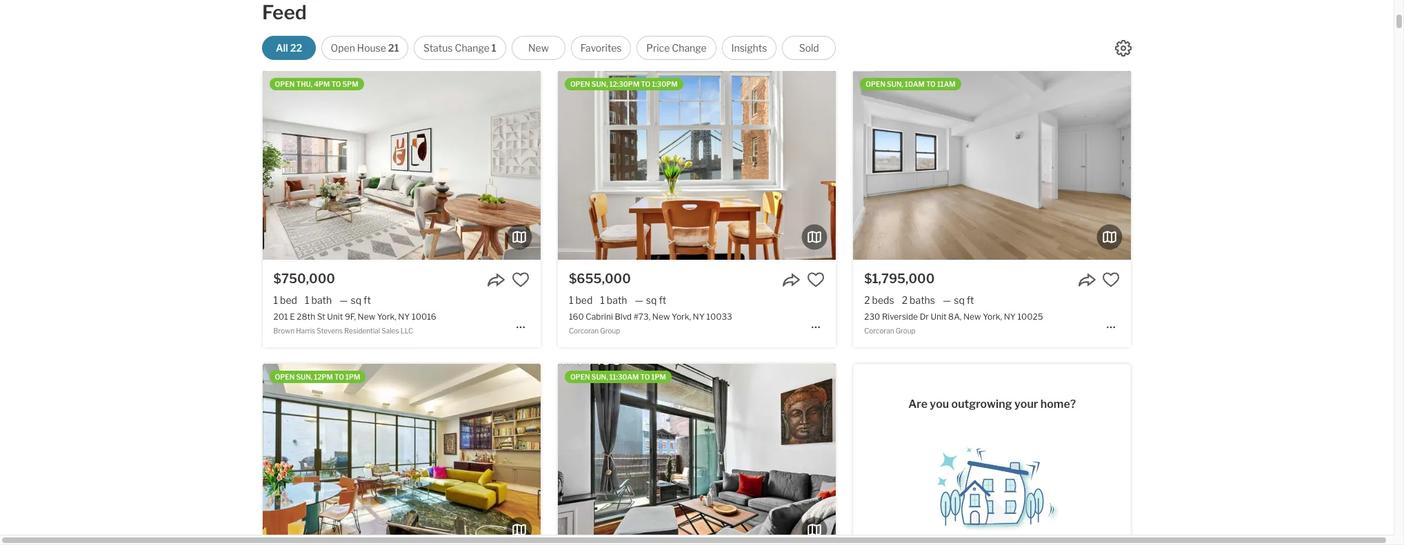 Task type: locate. For each thing, give the bounding box(es) containing it.
0 horizontal spatial ny
[[398, 312, 410, 322]]

1
[[492, 42, 497, 54], [274, 295, 278, 306], [305, 295, 309, 306], [569, 295, 574, 306], [600, 295, 605, 306]]

1 horizontal spatial 1pm
[[652, 373, 666, 382]]

0 horizontal spatial 1pm
[[346, 373, 360, 382]]

change inside radio
[[455, 42, 490, 54]]

ft up 160 cabrini blvd #73, new york, ny 10033 corcoran group on the bottom of the page
[[659, 295, 667, 306]]

new inside 201 e 28th st unit 9f, new york, ny 10016 brown harris stevens residential sales llc
[[358, 312, 375, 322]]

price
[[647, 42, 670, 54]]

12:30pm
[[610, 80, 640, 88]]

group down cabrini
[[600, 327, 620, 336]]

1 horizontal spatial bed
[[576, 295, 593, 306]]

0 horizontal spatial — sq ft
[[340, 295, 371, 306]]

new inside 160 cabrini blvd #73, new york, ny 10033 corcoran group
[[653, 312, 670, 322]]

3 sq from the left
[[954, 295, 965, 306]]

unit right dr
[[931, 312, 947, 322]]

to left "1:30pm"
[[641, 80, 651, 88]]

3 photo of 160 cabrini blvd #73, new york, ny 10033 image from the left
[[836, 71, 1114, 260]]

160
[[569, 312, 584, 322]]

riverside
[[882, 312, 918, 322]]

3 photo of 301 e 52nd st unit la, new york, ny 10022 image from the left
[[541, 364, 819, 546]]

york, up sales
[[377, 312, 397, 322]]

baths
[[910, 295, 935, 306]]

2 — from the left
[[635, 295, 644, 306]]

1 sq from the left
[[351, 295, 362, 306]]

sun, left "11:30am"
[[592, 373, 608, 382]]

$655,000
[[569, 272, 631, 286]]

open sun, 12pm to 1pm
[[275, 373, 360, 382]]

2 beds
[[865, 295, 895, 306]]

1 horizontal spatial group
[[896, 327, 916, 336]]

— up 9f,
[[340, 295, 348, 306]]

favorite button image
[[512, 271, 530, 289], [807, 271, 825, 289]]

21
[[388, 42, 399, 54]]

1 up 160
[[569, 295, 574, 306]]

1 bath
[[305, 295, 332, 306], [600, 295, 627, 306]]

1 horizontal spatial 2
[[902, 295, 908, 306]]

ny left 10025
[[1004, 312, 1016, 322]]

— sq ft
[[340, 295, 371, 306], [635, 295, 667, 306], [943, 295, 975, 306]]

sun, left 12pm
[[296, 373, 313, 382]]

— sq ft up 8a,
[[943, 295, 975, 306]]

york,
[[377, 312, 397, 322], [672, 312, 691, 322], [983, 312, 1003, 322]]

to left 5pm
[[331, 80, 341, 88]]

you
[[930, 398, 949, 411]]

status
[[424, 42, 453, 54]]

1 group from the left
[[600, 327, 620, 336]]

change right status
[[455, 42, 490, 54]]

1 favorite button checkbox from the left
[[512, 271, 530, 289]]

sun, left 10am
[[887, 80, 904, 88]]

2 ny from the left
[[693, 312, 705, 322]]

photo of 201 e 28th st unit 9f, new york, ny 10016 image
[[0, 71, 263, 260], [263, 71, 541, 260], [541, 71, 819, 260]]

corcoran down 160
[[569, 327, 599, 336]]

2 york, from the left
[[672, 312, 691, 322]]

favorite button checkbox for $1,795,000
[[1103, 271, 1121, 289]]

1 horizontal spatial favorite button image
[[807, 271, 825, 289]]

2 left beds on the right bottom
[[865, 295, 870, 306]]

2 horizontal spatial sq
[[954, 295, 965, 306]]

1 horizontal spatial —
[[635, 295, 644, 306]]

ny
[[398, 312, 410, 322], [693, 312, 705, 322], [1004, 312, 1016, 322]]

favorite button checkbox for $655,000
[[807, 271, 825, 289]]

— sq ft for $750,000
[[340, 295, 371, 306]]

1 ft from the left
[[364, 295, 371, 306]]

0 horizontal spatial 1 bed
[[274, 295, 297, 306]]

1 horizontal spatial ny
[[693, 312, 705, 322]]

Price Change radio
[[637, 36, 716, 60]]

201
[[274, 312, 288, 322]]

1 horizontal spatial 1 bath
[[600, 295, 627, 306]]

0 horizontal spatial corcoran
[[569, 327, 599, 336]]

1:30pm
[[652, 80, 678, 88]]

1 horizontal spatial ft
[[659, 295, 667, 306]]

2 favorite button checkbox from the left
[[807, 271, 825, 289]]

1 change from the left
[[455, 42, 490, 54]]

corcoran inside 230 riverside dr unit 8a, new york, ny 10025 corcoran group
[[865, 327, 894, 336]]

3 — sq ft from the left
[[943, 295, 975, 306]]

0 horizontal spatial 1 bath
[[305, 295, 332, 306]]

1pm right 12pm
[[346, 373, 360, 382]]

1 horizontal spatial corcoran
[[865, 327, 894, 336]]

sun, for 10am
[[887, 80, 904, 88]]

2 unit from the left
[[931, 312, 947, 322]]

unit
[[327, 312, 343, 322], [931, 312, 947, 322]]

to for $1,795,000
[[926, 80, 936, 88]]

0 horizontal spatial unit
[[327, 312, 343, 322]]

bath up blvd
[[607, 295, 627, 306]]

open
[[275, 80, 295, 88], [570, 80, 590, 88], [866, 80, 886, 88], [275, 373, 295, 382], [570, 373, 590, 382]]

0 horizontal spatial —
[[340, 295, 348, 306]]

sq up 9f,
[[351, 295, 362, 306]]

sun, for 12:30pm
[[592, 80, 608, 88]]

0 horizontal spatial bath
[[312, 295, 332, 306]]

1 — from the left
[[340, 295, 348, 306]]

1 bed up the 201
[[274, 295, 297, 306]]

bed
[[280, 295, 297, 306], [576, 295, 593, 306]]

open thu, 4pm to 5pm
[[275, 80, 358, 88]]

ft up 201 e 28th st unit 9f, new york, ny 10016 brown harris stevens residential sales llc
[[364, 295, 371, 306]]

3 favorite button checkbox from the left
[[1103, 271, 1121, 289]]

— sq ft up 9f,
[[340, 295, 371, 306]]

1 left the new option
[[492, 42, 497, 54]]

1 corcoran from the left
[[569, 327, 599, 336]]

1 photo of 201 e 28th st unit 9f, new york, ny 10016 image from the left
[[0, 71, 263, 260]]

2 change from the left
[[672, 42, 707, 54]]

favorite button checkbox
[[512, 271, 530, 289], [807, 271, 825, 289], [1103, 271, 1121, 289]]

open left 10am
[[866, 80, 886, 88]]

are
[[909, 398, 928, 411]]

bed up e
[[280, 295, 297, 306]]

0 horizontal spatial ft
[[364, 295, 371, 306]]

cabrini
[[586, 312, 613, 322]]

group
[[600, 327, 620, 336], [896, 327, 916, 336]]

1 bed
[[274, 295, 297, 306], [569, 295, 593, 306]]

open left the thu,
[[275, 80, 295, 88]]

photo of 350 e 62nd st unit 3-b, new york, ny 10065 image
[[280, 364, 558, 546], [558, 364, 836, 546], [836, 364, 1114, 546]]

2 bath from the left
[[607, 295, 627, 306]]

2 1 bed from the left
[[569, 295, 593, 306]]

0 horizontal spatial york,
[[377, 312, 397, 322]]

1 york, from the left
[[377, 312, 397, 322]]

group inside 160 cabrini blvd #73, new york, ny 10033 corcoran group
[[600, 327, 620, 336]]

Favorites radio
[[571, 36, 632, 60]]

1 unit from the left
[[327, 312, 343, 322]]

change inside radio
[[672, 42, 707, 54]]

corcoran down 230
[[865, 327, 894, 336]]

new up residential
[[358, 312, 375, 322]]

1 2 from the left
[[865, 295, 870, 306]]

160 cabrini blvd #73, new york, ny 10033 corcoran group
[[569, 312, 733, 336]]

sun, for 11:30am
[[592, 373, 608, 382]]

sun, left 12:30pm
[[592, 80, 608, 88]]

1 photo of 230 riverside dr unit 8a, new york, ny 10025 image from the left
[[576, 71, 854, 260]]

to
[[331, 80, 341, 88], [641, 80, 651, 88], [926, 80, 936, 88], [335, 373, 344, 382], [641, 373, 650, 382]]

3 ft from the left
[[967, 295, 975, 306]]

1 ny from the left
[[398, 312, 410, 322]]

Sold radio
[[783, 36, 836, 60]]

brown
[[274, 327, 295, 336]]

unit right st at the bottom of the page
[[327, 312, 343, 322]]

1 bed from the left
[[280, 295, 297, 306]]

0 horizontal spatial change
[[455, 42, 490, 54]]

2 photo of 201 e 28th st unit 9f, new york, ny 10016 image from the left
[[263, 71, 541, 260]]

2 1pm from the left
[[652, 373, 666, 382]]

photo of 160 cabrini blvd #73, new york, ny 10033 image
[[280, 71, 558, 260], [558, 71, 836, 260], [836, 71, 1114, 260]]

2 photo of 230 riverside dr unit 8a, new york, ny 10025 image from the left
[[854, 71, 1132, 260]]

corcoran
[[569, 327, 599, 336], [865, 327, 894, 336]]

open for $655,000
[[570, 80, 590, 88]]

— up #73, on the left
[[635, 295, 644, 306]]

— for $1,795,000
[[943, 295, 952, 306]]

— for $655,000
[[635, 295, 644, 306]]

sq for $750,000
[[351, 295, 362, 306]]

1 horizontal spatial change
[[672, 42, 707, 54]]

2 baths
[[902, 295, 935, 306]]

bath up st at the bottom of the page
[[312, 295, 332, 306]]

2 bed from the left
[[576, 295, 593, 306]]

1 horizontal spatial sq
[[646, 295, 657, 306]]

feed
[[262, 1, 307, 24]]

york, right 8a,
[[983, 312, 1003, 322]]

1pm
[[346, 373, 360, 382], [652, 373, 666, 382]]

ft for $655,000
[[659, 295, 667, 306]]

2 horizontal spatial ft
[[967, 295, 975, 306]]

0 horizontal spatial 2
[[865, 295, 870, 306]]

1 bath up blvd
[[600, 295, 627, 306]]

2 2 from the left
[[902, 295, 908, 306]]

new
[[528, 42, 549, 54], [358, 312, 375, 322], [653, 312, 670, 322], [964, 312, 981, 322]]

ft up 230 riverside dr unit 8a, new york, ny 10025 corcoran group
[[967, 295, 975, 306]]

3 york, from the left
[[983, 312, 1003, 322]]

sq up #73, on the left
[[646, 295, 657, 306]]

unit inside 230 riverside dr unit 8a, new york, ny 10025 corcoran group
[[931, 312, 947, 322]]

1 horizontal spatial favorite button checkbox
[[807, 271, 825, 289]]

to right 12pm
[[335, 373, 344, 382]]

$750,000
[[274, 272, 335, 286]]

1 bath from the left
[[312, 295, 332, 306]]

1 1pm from the left
[[346, 373, 360, 382]]

2 favorite button image from the left
[[807, 271, 825, 289]]

new right #73, on the left
[[653, 312, 670, 322]]

change for status
[[455, 42, 490, 54]]

york, left 10033 on the bottom
[[672, 312, 691, 322]]

0 horizontal spatial bed
[[280, 295, 297, 306]]

11:30am
[[610, 373, 639, 382]]

12pm
[[314, 373, 333, 382]]

—
[[340, 295, 348, 306], [635, 295, 644, 306], [943, 295, 952, 306]]

3 photo of 350 e 62nd st unit 3-b, new york, ny 10065 image from the left
[[836, 364, 1114, 546]]

1 bath up st at the bottom of the page
[[305, 295, 332, 306]]

0 horizontal spatial favorite button image
[[512, 271, 530, 289]]

1 horizontal spatial york,
[[672, 312, 691, 322]]

— sq ft up #73, on the left
[[635, 295, 667, 306]]

2 horizontal spatial —
[[943, 295, 952, 306]]

sq up 8a,
[[954, 295, 965, 306]]

3 photo of 201 e 28th st unit 9f, new york, ny 10016 image from the left
[[541, 71, 819, 260]]

favorite button image for $750,000
[[512, 271, 530, 289]]

1 favorite button image from the left
[[512, 271, 530, 289]]

2 group from the left
[[896, 327, 916, 336]]

home?
[[1041, 398, 1076, 411]]

1pm right "11:30am"
[[652, 373, 666, 382]]

york, inside 160 cabrini blvd #73, new york, ny 10033 corcoran group
[[672, 312, 691, 322]]

ny left 10033 on the bottom
[[693, 312, 705, 322]]

2 horizontal spatial york,
[[983, 312, 1003, 322]]

2 1 bath from the left
[[600, 295, 627, 306]]

2
[[865, 295, 870, 306], [902, 295, 908, 306]]

10025
[[1018, 312, 1044, 322]]

#73,
[[634, 312, 651, 322]]

new left favorites
[[528, 42, 549, 54]]

bath
[[312, 295, 332, 306], [607, 295, 627, 306]]

2 up the riverside on the right bottom of page
[[902, 295, 908, 306]]

bath for $655,000
[[607, 295, 627, 306]]

2 horizontal spatial favorite button checkbox
[[1103, 271, 1121, 289]]

insights
[[732, 42, 767, 54]]

10033
[[707, 312, 733, 322]]

bed up 160
[[576, 295, 593, 306]]

york, inside 230 riverside dr unit 8a, new york, ny 10025 corcoran group
[[983, 312, 1003, 322]]

to for $655,000
[[641, 80, 651, 88]]

sun,
[[592, 80, 608, 88], [887, 80, 904, 88], [296, 373, 313, 382], [592, 373, 608, 382]]

1 — sq ft from the left
[[340, 295, 371, 306]]

favorite button image for $655,000
[[807, 271, 825, 289]]

1 horizontal spatial — sq ft
[[635, 295, 667, 306]]

2 horizontal spatial — sq ft
[[943, 295, 975, 306]]

open down favorites
[[570, 80, 590, 88]]

change right price
[[672, 42, 707, 54]]

2 horizontal spatial ny
[[1004, 312, 1016, 322]]

0 horizontal spatial group
[[600, 327, 620, 336]]

bed for $655,000
[[576, 295, 593, 306]]

house
[[357, 42, 386, 54]]

open
[[331, 42, 355, 54]]

ny up llc
[[398, 312, 410, 322]]

3 — from the left
[[943, 295, 952, 306]]

open for $1,795,000
[[866, 80, 886, 88]]

option group
[[262, 36, 836, 60]]

9f,
[[345, 312, 356, 322]]

— up 8a,
[[943, 295, 952, 306]]

1 horizontal spatial bath
[[607, 295, 627, 306]]

1 horizontal spatial 1 bed
[[569, 295, 593, 306]]

2 ft from the left
[[659, 295, 667, 306]]

3 ny from the left
[[1004, 312, 1016, 322]]

2 sq from the left
[[646, 295, 657, 306]]

2 for 2 beds
[[865, 295, 870, 306]]

change
[[455, 42, 490, 54], [672, 42, 707, 54]]

ft
[[364, 295, 371, 306], [659, 295, 667, 306], [967, 295, 975, 306]]

open sun, 11:30am to 1pm
[[570, 373, 666, 382]]

to right "11:30am"
[[641, 373, 650, 382]]

22
[[290, 42, 302, 54]]

1 1 bath from the left
[[305, 295, 332, 306]]

photo of 230 riverside dr unit 8a, new york, ny 10025 image
[[576, 71, 854, 260], [854, 71, 1132, 260], [1132, 71, 1405, 260]]

2 corcoran from the left
[[865, 327, 894, 336]]

to left 11am
[[926, 80, 936, 88]]

1 1 bed from the left
[[274, 295, 297, 306]]

1 horizontal spatial unit
[[931, 312, 947, 322]]

2 — sq ft from the left
[[635, 295, 667, 306]]

1 bed up 160
[[569, 295, 593, 306]]

new inside the new option
[[528, 42, 549, 54]]

photo of 301 e 52nd st unit la, new york, ny 10022 image
[[0, 364, 263, 546], [263, 364, 541, 546], [541, 364, 819, 546]]

to for $750,000
[[331, 80, 341, 88]]

0 horizontal spatial sq
[[351, 295, 362, 306]]

group down the riverside on the right bottom of page
[[896, 327, 916, 336]]

new right 8a,
[[964, 312, 981, 322]]

sq
[[351, 295, 362, 306], [646, 295, 657, 306], [954, 295, 965, 306]]

0 horizontal spatial favorite button checkbox
[[512, 271, 530, 289]]



Task type: vqa. For each thing, say whether or not it's contained in the screenshot.
stevens
yes



Task type: describe. For each thing, give the bounding box(es) containing it.
8a,
[[949, 312, 962, 322]]

outgrowing
[[952, 398, 1013, 411]]

open sun, 12:30pm to 1:30pm
[[570, 80, 678, 88]]

10016
[[412, 312, 436, 322]]

1 bed for $655,000
[[569, 295, 593, 306]]

bed for $750,000
[[280, 295, 297, 306]]

1 up 28th
[[305, 295, 309, 306]]

ny inside 201 e 28th st unit 9f, new york, ny 10016 brown harris stevens residential sales llc
[[398, 312, 410, 322]]

— sq ft for $1,795,000
[[943, 295, 975, 306]]

bath for $750,000
[[312, 295, 332, 306]]

new inside 230 riverside dr unit 8a, new york, ny 10025 corcoran group
[[964, 312, 981, 322]]

ft for $750,000
[[364, 295, 371, 306]]

open house 21
[[331, 42, 399, 54]]

status change 1
[[424, 42, 497, 54]]

corcoran inside 160 cabrini blvd #73, new york, ny 10033 corcoran group
[[569, 327, 599, 336]]

11am
[[938, 80, 956, 88]]

Status Change radio
[[414, 36, 506, 60]]

ny inside 230 riverside dr unit 8a, new york, ny 10025 corcoran group
[[1004, 312, 1016, 322]]

5pm
[[343, 80, 358, 88]]

1 photo of 350 e 62nd st unit 3-b, new york, ny 10065 image from the left
[[280, 364, 558, 546]]

option group containing all
[[262, 36, 836, 60]]

2 photo of 301 e 52nd st unit la, new york, ny 10022 image from the left
[[263, 364, 541, 546]]

unit inside 201 e 28th st unit 9f, new york, ny 10016 brown harris stevens residential sales llc
[[327, 312, 343, 322]]

beds
[[872, 295, 895, 306]]

230
[[865, 312, 881, 322]]

favorite button image
[[1103, 271, 1121, 289]]

New radio
[[512, 36, 566, 60]]

sq for $1,795,000
[[954, 295, 965, 306]]

ft for $1,795,000
[[967, 295, 975, 306]]

open left 12pm
[[275, 373, 295, 382]]

1 bed for $750,000
[[274, 295, 297, 306]]

price change
[[647, 42, 707, 54]]

harris
[[296, 327, 315, 336]]

28th
[[297, 312, 315, 322]]

1 photo of 160 cabrini blvd #73, new york, ny 10033 image from the left
[[280, 71, 558, 260]]

Open House radio
[[322, 36, 408, 60]]

2 photo of 160 cabrini blvd #73, new york, ny 10033 image from the left
[[558, 71, 836, 260]]

all
[[276, 42, 288, 54]]

1 photo of 301 e 52nd st unit la, new york, ny 10022 image from the left
[[0, 364, 263, 546]]

3 photo of 230 riverside dr unit 8a, new york, ny 10025 image from the left
[[1132, 71, 1405, 260]]

1 inside status change radio
[[492, 42, 497, 54]]

residential
[[344, 327, 380, 336]]

1 bath for $655,000
[[600, 295, 627, 306]]

— sq ft for $655,000
[[635, 295, 667, 306]]

230 riverside dr unit 8a, new york, ny 10025 corcoran group
[[865, 312, 1044, 336]]

— for $750,000
[[340, 295, 348, 306]]

york, inside 201 e 28th st unit 9f, new york, ny 10016 brown harris stevens residential sales llc
[[377, 312, 397, 322]]

change for price
[[672, 42, 707, 54]]

All radio
[[262, 36, 316, 60]]

1 up cabrini
[[600, 295, 605, 306]]

an image of a house image
[[924, 438, 1062, 532]]

201 e 28th st unit 9f, new york, ny 10016 brown harris stevens residential sales llc
[[274, 312, 436, 336]]

favorite button checkbox for $750,000
[[512, 271, 530, 289]]

open left "11:30am"
[[570, 373, 590, 382]]

$1,795,000
[[865, 272, 935, 286]]

thu,
[[296, 80, 313, 88]]

2 photo of 350 e 62nd st unit 3-b, new york, ny 10065 image from the left
[[558, 364, 836, 546]]

sq for $655,000
[[646, 295, 657, 306]]

blvd
[[615, 312, 632, 322]]

favorites
[[581, 42, 622, 54]]

your
[[1015, 398, 1039, 411]]

st
[[317, 312, 325, 322]]

stevens
[[317, 327, 343, 336]]

ny inside 160 cabrini blvd #73, new york, ny 10033 corcoran group
[[693, 312, 705, 322]]

1pm for open sun, 12pm to 1pm
[[346, 373, 360, 382]]

10am
[[905, 80, 925, 88]]

sales
[[382, 327, 399, 336]]

llc
[[401, 327, 413, 336]]

dr
[[920, 312, 929, 322]]

e
[[290, 312, 295, 322]]

all 22
[[276, 42, 302, 54]]

1pm for open sun, 11:30am to 1pm
[[652, 373, 666, 382]]

1 bath for $750,000
[[305, 295, 332, 306]]

open sun, 10am to 11am
[[866, 80, 956, 88]]

2 for 2 baths
[[902, 295, 908, 306]]

are you outgrowing your home?
[[909, 398, 1076, 411]]

group inside 230 riverside dr unit 8a, new york, ny 10025 corcoran group
[[896, 327, 916, 336]]

1 up the 201
[[274, 295, 278, 306]]

Insights radio
[[722, 36, 777, 60]]

sold
[[799, 42, 819, 54]]

4pm
[[314, 80, 330, 88]]

open for $750,000
[[275, 80, 295, 88]]

sun, for 12pm
[[296, 373, 313, 382]]



